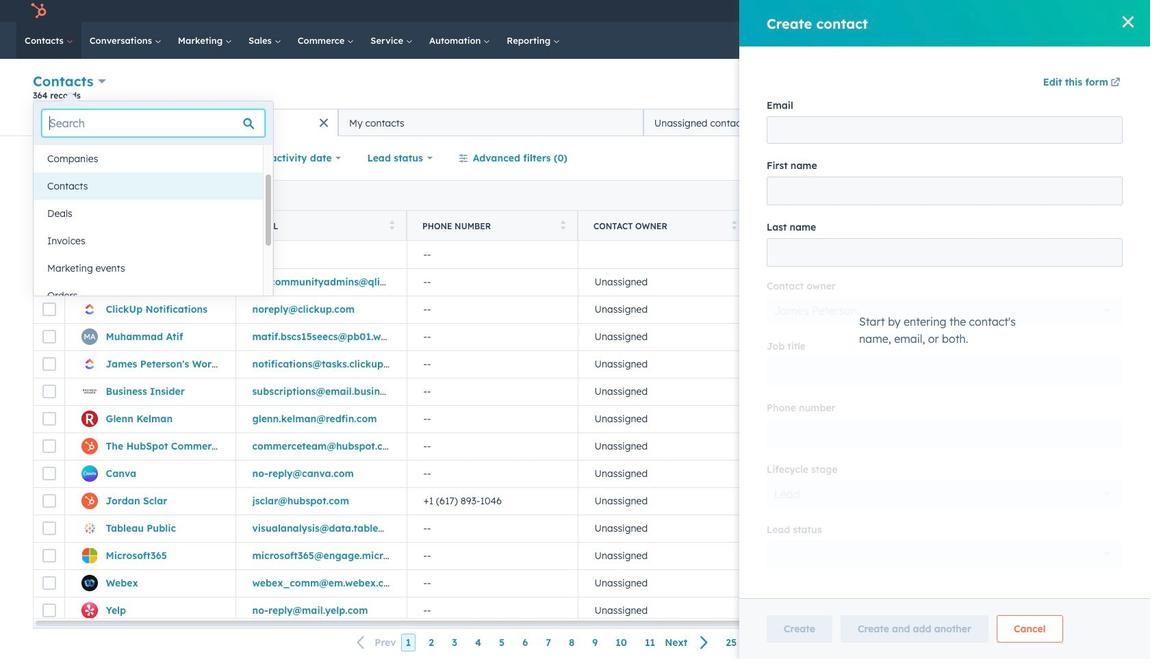 Task type: vqa. For each thing, say whether or not it's contained in the screenshot.
THAT inside Service Team Ticket SLA Performance Overview Start with a dashboard of 6 reports that track how your service team is handling tickets.
no



Task type: describe. For each thing, give the bounding box(es) containing it.
Search HubSpot search field
[[958, 29, 1102, 52]]

press to sort. image for 1st the press to sort. element
[[389, 220, 394, 230]]

Search search field
[[42, 110, 265, 137]]

james peterson image
[[992, 5, 1004, 17]]

press to sort. image for first the press to sort. element from the right
[[732, 220, 737, 230]]

pagination navigation
[[349, 634, 717, 652]]



Task type: locate. For each thing, give the bounding box(es) containing it.
0 horizontal spatial press to sort. image
[[389, 220, 394, 230]]

banner
[[33, 70, 1117, 109]]

2 press to sort. image from the left
[[732, 220, 737, 230]]

1 press to sort. image from the left
[[389, 220, 394, 230]]

2 horizontal spatial press to sort. element
[[732, 220, 737, 232]]

list box
[[34, 145, 273, 310]]

2 press to sort. element from the left
[[560, 220, 566, 232]]

press to sort. image
[[389, 220, 394, 230], [732, 220, 737, 230]]

marketplaces image
[[888, 6, 901, 18]]

Search name, phone, email addresses, or company search field
[[36, 183, 203, 208]]

1 horizontal spatial press to sort. image
[[732, 220, 737, 230]]

1 press to sort. element from the left
[[389, 220, 394, 232]]

3 press to sort. element from the left
[[732, 220, 737, 232]]

column header
[[749, 211, 921, 241]]

menu
[[788, 0, 1134, 22]]

press to sort. image
[[560, 220, 566, 230]]

0 horizontal spatial press to sort. element
[[389, 220, 394, 232]]

1 horizontal spatial press to sort. element
[[560, 220, 566, 232]]

press to sort. element
[[389, 220, 394, 232], [560, 220, 566, 232], [732, 220, 737, 232]]



